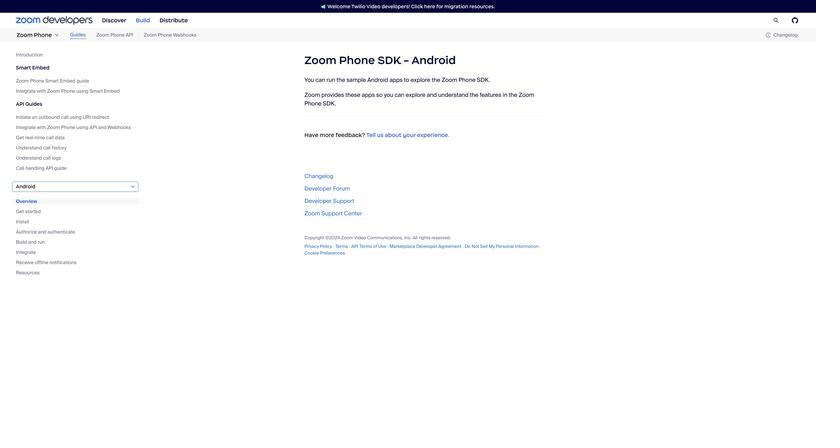 Task type: describe. For each thing, give the bounding box(es) containing it.
understand for understand call logs
[[16, 155, 42, 161]]

call down "get real-time call data"
[[43, 145, 51, 151]]

video inside copyright © 2024 zoom video communications, inc. all rights reserved. privacy policy · terms · api terms of use · marketplace developer agreement · do not sell my personal information · cookie preferences
[[354, 235, 366, 241]]

1 horizontal spatial changelog
[[774, 32, 798, 38]]

integrate with zoom phone using smart embed
[[16, 88, 120, 94]]

-
[[403, 53, 410, 67]]

developer forum link
[[305, 185, 350, 193]]

cookie preferences link
[[305, 251, 345, 256]]

you
[[384, 91, 394, 99]]

started
[[25, 209, 41, 215]]

1 horizontal spatial apps
[[390, 76, 403, 84]]

sell
[[480, 244, 488, 250]]

install
[[16, 219, 29, 225]]

welcome twilio video developers! click here for migration resources. link
[[315, 3, 502, 10]]

3 · from the left
[[388, 244, 389, 250]]

guides link
[[70, 31, 86, 39]]

1 horizontal spatial webhooks
[[173, 32, 197, 38]]

marketplace
[[390, 244, 415, 250]]

my
[[489, 244, 495, 250]]

about
[[385, 132, 402, 139]]

initiate
[[16, 114, 31, 121]]

github image
[[792, 17, 799, 24]]

zoom phone webhooks link
[[144, 31, 197, 39]]

inc.
[[405, 235, 412, 241]]

feedback?
[[336, 132, 365, 139]]

©
[[326, 235, 329, 241]]

zoom developer logo image
[[16, 16, 93, 25]]

1 · from the left
[[333, 244, 334, 250]]

api terms of use link
[[351, 244, 387, 250]]

have more feedback? tell us about your experience.
[[305, 132, 449, 139]]

can inside zoom provides these apps so you can explore and understand the features in the zoom phone sdk.
[[395, 91, 405, 99]]

you
[[305, 76, 314, 84]]

use
[[378, 244, 387, 250]]

for
[[437, 3, 444, 9]]

0 vertical spatial android
[[412, 53, 456, 67]]

developer for developer forum
[[305, 185, 332, 193]]

0 horizontal spatial changelog link
[[305, 173, 334, 180]]

developer inside copyright © 2024 zoom video communications, inc. all rights reserved. privacy policy · terms · api terms of use · marketplace developer agreement · do not sell my personal information · cookie preferences
[[416, 244, 438, 250]]

experience.
[[417, 132, 449, 139]]

3 integrate from the top
[[16, 249, 36, 256]]

the right in
[[509, 91, 518, 99]]

your
[[403, 132, 416, 139]]

zoom inside copyright © 2024 zoom video communications, inc. all rights reserved. privacy policy · terms · api terms of use · marketplace developer agreement · do not sell my personal information · cookie preferences
[[341, 235, 353, 241]]

terms link
[[335, 244, 348, 250]]

2024
[[329, 235, 340, 241]]

understand call logs
[[16, 155, 61, 161]]

do not sell my personal information link
[[465, 244, 539, 250]]

cookie
[[305, 251, 319, 256]]

history
[[52, 145, 66, 151]]

integrate with zoom phone using api and webhooks
[[16, 124, 131, 131]]

overview
[[16, 198, 37, 205]]

developer forum
[[305, 185, 350, 193]]

call handling api guide
[[16, 165, 67, 172]]

integrate for integrate with zoom phone using smart embed
[[16, 88, 36, 94]]

with for integrate with zoom phone using smart embed
[[37, 88, 46, 94]]

run for can
[[327, 76, 335, 84]]

0 vertical spatial changelog link
[[766, 32, 798, 38]]

resources
[[16, 270, 40, 276]]

1 horizontal spatial android
[[368, 76, 388, 84]]

do
[[465, 244, 471, 250]]

2 horizontal spatial smart
[[90, 88, 103, 94]]

time
[[35, 135, 45, 141]]

get for get started
[[16, 209, 24, 215]]

call left logs at the top of page
[[43, 155, 51, 161]]

communications,
[[367, 235, 404, 241]]

0 horizontal spatial changelog
[[305, 173, 334, 180]]

zoom provides these apps so you can explore and understand the features in the zoom phone sdk.
[[305, 91, 535, 108]]

zoom support center
[[305, 210, 362, 218]]

and down redirect
[[98, 124, 107, 131]]

center
[[344, 210, 362, 218]]

migration
[[445, 3, 469, 9]]

of
[[373, 244, 377, 250]]

zoom phone smart embed guide
[[16, 78, 89, 84]]

reserved.
[[432, 235, 451, 241]]

all
[[413, 235, 418, 241]]

sample
[[347, 76, 366, 84]]

1 vertical spatial guide
[[54, 165, 67, 172]]

4 · from the left
[[463, 244, 464, 250]]

tell us about your experience. link
[[366, 132, 449, 139]]

the up understand
[[432, 76, 441, 84]]

zoom phone api link
[[96, 31, 133, 39]]

logs
[[52, 155, 61, 161]]

using for api
[[76, 124, 88, 131]]

0 vertical spatial explore
[[411, 76, 431, 84]]

zoom support center link
[[305, 210, 362, 218]]

have
[[305, 132, 319, 139]]

support for developer
[[333, 198, 354, 205]]

so
[[377, 91, 383, 99]]

zoom phone
[[17, 32, 52, 39]]

api inside copyright © 2024 zoom video communications, inc. all rights reserved. privacy policy · terms · api terms of use · marketplace developer agreement · do not sell my personal information · cookie preferences
[[351, 244, 358, 250]]

build
[[16, 239, 27, 246]]

developer support
[[305, 198, 354, 205]]

introduction
[[16, 52, 43, 58]]

build and run
[[16, 239, 45, 246]]

copyright
[[305, 235, 325, 241]]

receive
[[16, 260, 34, 266]]

sdk. inside zoom provides these apps so you can explore and understand the features in the zoom phone sdk.
[[323, 100, 336, 108]]

welcome twilio video developers! click here for migration resources.
[[328, 3, 495, 9]]

5 · from the left
[[540, 244, 541, 250]]

smart embed
[[16, 65, 49, 71]]

preferences
[[320, 251, 345, 256]]

agreement
[[439, 244, 462, 250]]

tell
[[366, 132, 376, 139]]

offline
[[35, 260, 48, 266]]

rights
[[419, 235, 431, 241]]

down image
[[55, 33, 59, 37]]

get real-time call data
[[16, 135, 65, 141]]

data
[[55, 135, 65, 141]]



Task type: locate. For each thing, give the bounding box(es) containing it.
phone
[[34, 32, 52, 39], [110, 32, 125, 38], [158, 32, 172, 38], [339, 53, 375, 67], [459, 76, 476, 84], [30, 78, 44, 84], [61, 88, 75, 94], [305, 100, 322, 108], [61, 124, 75, 131]]

0 vertical spatial run
[[327, 76, 335, 84]]

policy
[[320, 244, 332, 250]]

0 vertical spatial apps
[[390, 76, 403, 84]]

uri
[[83, 114, 91, 121]]

· up preferences
[[333, 244, 334, 250]]

2 vertical spatial developer
[[416, 244, 438, 250]]

2 menu from the top
[[12, 198, 144, 280]]

0 vertical spatial guide
[[77, 78, 89, 84]]

1 horizontal spatial terms
[[359, 244, 372, 250]]

0 horizontal spatial terms
[[335, 244, 348, 250]]

1 get from the top
[[16, 135, 24, 141]]

explore down "to"
[[406, 91, 426, 99]]

0 vertical spatial integrate
[[16, 88, 36, 94]]

0 vertical spatial video
[[367, 3, 381, 9]]

with up "get real-time call data"
[[37, 124, 46, 131]]

integrate up receive
[[16, 249, 36, 256]]

terms left of
[[359, 244, 372, 250]]

api
[[126, 32, 133, 38], [16, 101, 24, 107], [90, 124, 97, 131], [46, 165, 53, 172], [351, 244, 358, 250]]

api inside "link"
[[126, 32, 133, 38]]

resources.
[[470, 3, 495, 9]]

video up api terms of use link
[[354, 235, 366, 241]]

1 vertical spatial understand
[[16, 155, 42, 161]]

guide up integrate with zoom phone using smart embed at the top left of the page
[[77, 78, 89, 84]]

1 vertical spatial using
[[70, 114, 82, 121]]

receive offline notifications
[[16, 260, 77, 266]]

run up provides at left
[[327, 76, 335, 84]]

get for get real-time call data
[[16, 135, 24, 141]]

with for integrate with zoom phone using api and webhooks
[[37, 124, 46, 131]]

apps left so
[[362, 91, 375, 99]]

1 vertical spatial integrate
[[16, 124, 36, 131]]

2 with from the top
[[37, 124, 46, 131]]

sdk. down provides at left
[[323, 100, 336, 108]]

embed up redirect
[[104, 88, 120, 94]]

1 vertical spatial android
[[368, 76, 388, 84]]

0 horizontal spatial run
[[38, 239, 45, 246]]

sdk
[[378, 53, 401, 67]]

and inside zoom provides these apps so you can explore and understand the features in the zoom phone sdk.
[[427, 91, 437, 99]]

1 menu from the top
[[12, 48, 144, 175]]

privacy policy link
[[305, 244, 332, 250]]

0 horizontal spatial can
[[316, 76, 325, 84]]

provides
[[322, 91, 344, 99]]

call
[[61, 114, 69, 121], [46, 135, 54, 141], [43, 145, 51, 151], [43, 155, 51, 161]]

2 understand from the top
[[16, 155, 42, 161]]

1 horizontal spatial guides
[[70, 32, 86, 38]]

apps inside zoom provides these apps so you can explore and understand the features in the zoom phone sdk.
[[362, 91, 375, 99]]

·
[[333, 244, 334, 250], [349, 244, 350, 250], [388, 244, 389, 250], [463, 244, 464, 250], [540, 244, 541, 250]]

1 vertical spatial embed
[[60, 78, 76, 84]]

terms down 2024
[[335, 244, 348, 250]]

smart
[[16, 65, 31, 71], [45, 78, 59, 84], [90, 88, 103, 94]]

0 vertical spatial embed
[[32, 65, 49, 71]]

using for uri
[[70, 114, 82, 121]]

1 horizontal spatial guide
[[77, 78, 89, 84]]

0 horizontal spatial guides
[[25, 101, 42, 107]]

· right terms link
[[349, 244, 350, 250]]

1 vertical spatial changelog
[[305, 173, 334, 180]]

embed up integrate with zoom phone using smart embed at the top left of the page
[[60, 78, 76, 84]]

1 vertical spatial guides
[[25, 101, 42, 107]]

understand up handling
[[16, 155, 42, 161]]

0 horizontal spatial guide
[[54, 165, 67, 172]]

understand
[[438, 91, 469, 99]]

1 horizontal spatial run
[[327, 76, 335, 84]]

1 terms from the left
[[335, 244, 348, 250]]

embed down introduction
[[32, 65, 49, 71]]

guides up an
[[25, 101, 42, 107]]

0 horizontal spatial embed
[[32, 65, 49, 71]]

1 vertical spatial can
[[395, 91, 405, 99]]

understand for understand call history
[[16, 145, 42, 151]]

understand down real-
[[16, 145, 42, 151]]

copyright © 2024 zoom video communications, inc. all rights reserved. privacy policy · terms · api terms of use · marketplace developer agreement · do not sell my personal information · cookie preferences
[[305, 235, 541, 256]]

notification image
[[321, 4, 328, 9], [321, 4, 326, 9]]

menu containing introduction
[[12, 48, 144, 175]]

· right the information
[[540, 244, 541, 250]]

apps left "to"
[[390, 76, 403, 84]]

webhooks
[[173, 32, 197, 38], [108, 124, 131, 131]]

1 vertical spatial sdk.
[[323, 100, 336, 108]]

0 vertical spatial can
[[316, 76, 325, 84]]

guide down logs at the top of page
[[54, 165, 67, 172]]

developer up developer support
[[305, 185, 332, 193]]

get started
[[16, 209, 41, 215]]

integrate for integrate with zoom phone using api and webhooks
[[16, 124, 36, 131]]

and up "build and run"
[[38, 229, 46, 235]]

explore right "to"
[[411, 76, 431, 84]]

support for zoom
[[322, 210, 343, 218]]

api guides
[[16, 101, 42, 107]]

smart up redirect
[[90, 88, 103, 94]]

welcome
[[328, 3, 351, 9]]

the left features
[[470, 91, 479, 99]]

in
[[503, 91, 508, 99]]

1 vertical spatial video
[[354, 235, 366, 241]]

1 understand from the top
[[16, 145, 42, 151]]

with down zoom phone smart embed guide
[[37, 88, 46, 94]]

changelog
[[774, 32, 798, 38], [305, 173, 334, 180]]

developers!
[[382, 3, 410, 9]]

video
[[367, 3, 381, 9], [354, 235, 366, 241]]

1 vertical spatial explore
[[406, 91, 426, 99]]

1 horizontal spatial smart
[[45, 78, 59, 84]]

with
[[37, 88, 46, 94], [37, 124, 46, 131]]

menu containing overview
[[12, 198, 144, 280]]

2 vertical spatial using
[[76, 124, 88, 131]]

run inside menu
[[38, 239, 45, 246]]

get up install
[[16, 209, 24, 215]]

· left do
[[463, 244, 464, 250]]

us
[[377, 132, 384, 139]]

integrate down initiate
[[16, 124, 36, 131]]

terms
[[335, 244, 348, 250], [359, 244, 372, 250]]

0 vertical spatial webhooks
[[173, 32, 197, 38]]

privacy
[[305, 244, 319, 250]]

features
[[480, 91, 502, 99]]

2 vertical spatial embed
[[104, 88, 120, 94]]

2 vertical spatial integrate
[[16, 249, 36, 256]]

zoom phone sdk - android
[[305, 53, 456, 67]]

run for and
[[38, 239, 45, 246]]

android right the '-'
[[412, 53, 456, 67]]

0 vertical spatial support
[[333, 198, 354, 205]]

guides
[[70, 32, 86, 38], [25, 101, 42, 107]]

android up overview
[[16, 184, 35, 190]]

changelog link
[[766, 32, 798, 38], [305, 173, 334, 180]]

· right the use
[[388, 244, 389, 250]]

not
[[472, 244, 479, 250]]

developer for developer support
[[305, 198, 332, 205]]

embed
[[32, 65, 49, 71], [60, 78, 76, 84], [104, 88, 120, 94]]

2 terms from the left
[[359, 244, 372, 250]]

call left the data
[[46, 135, 54, 141]]

these
[[346, 91, 361, 99]]

zoom inside "link"
[[96, 32, 109, 38]]

0 vertical spatial smart
[[16, 65, 31, 71]]

handling
[[25, 165, 44, 172]]

webhooks inside menu
[[108, 124, 131, 131]]

the
[[337, 76, 345, 84], [432, 76, 441, 84], [470, 91, 479, 99], [509, 91, 518, 99]]

1 horizontal spatial can
[[395, 91, 405, 99]]

0 horizontal spatial smart
[[16, 65, 31, 71]]

changelog up developer forum
[[305, 173, 334, 180]]

1 vertical spatial apps
[[362, 91, 375, 99]]

more
[[320, 132, 335, 139]]

0 vertical spatial guides
[[70, 32, 86, 38]]

1 horizontal spatial changelog link
[[766, 32, 798, 38]]

sdk. up features
[[477, 76, 490, 84]]

2 vertical spatial android
[[16, 184, 35, 190]]

zoom
[[17, 32, 33, 39], [96, 32, 109, 38], [144, 32, 157, 38], [305, 53, 337, 67], [442, 76, 457, 84], [16, 78, 29, 84], [47, 88, 60, 94], [305, 91, 320, 99], [519, 91, 535, 99], [47, 124, 60, 131], [305, 210, 320, 218], [341, 235, 353, 241]]

changelog down github icon
[[774, 32, 798, 38]]

1 vertical spatial smart
[[45, 78, 59, 84]]

and right the build
[[28, 239, 36, 246]]

2 · from the left
[[349, 244, 350, 250]]

1 horizontal spatial embed
[[60, 78, 76, 84]]

apps
[[390, 76, 403, 84], [362, 91, 375, 99]]

guides inside menu
[[25, 101, 42, 107]]

1 vertical spatial menu
[[12, 198, 144, 280]]

0 vertical spatial with
[[37, 88, 46, 94]]

menu
[[12, 48, 144, 175], [12, 198, 144, 280]]

using up uri
[[76, 88, 88, 94]]

github image
[[792, 17, 799, 24]]

1 vertical spatial run
[[38, 239, 45, 246]]

using for smart
[[76, 88, 88, 94]]

notifications
[[50, 260, 77, 266]]

changelog link down github icon
[[766, 32, 798, 38]]

run down authorize and authenticate
[[38, 239, 45, 246]]

video right twilio
[[367, 3, 381, 9]]

1 vertical spatial developer
[[305, 198, 332, 205]]

call up integrate with zoom phone using api and webhooks
[[61, 114, 69, 121]]

1 vertical spatial support
[[322, 210, 343, 218]]

twilio
[[352, 3, 366, 9]]

an
[[32, 114, 37, 121]]

using up integrate with zoom phone using api and webhooks
[[70, 114, 82, 121]]

to
[[404, 76, 409, 84]]

understand
[[16, 145, 42, 151], [16, 155, 42, 161]]

authorize and authenticate
[[16, 229, 75, 235]]

marketplace developer agreement link
[[390, 244, 462, 250]]

1 vertical spatial webhooks
[[108, 124, 131, 131]]

guide
[[77, 78, 89, 84], [54, 165, 67, 172]]

2 horizontal spatial android
[[412, 53, 456, 67]]

get left real-
[[16, 135, 24, 141]]

2 integrate from the top
[[16, 124, 36, 131]]

1 vertical spatial changelog link
[[305, 173, 334, 180]]

1 vertical spatial get
[[16, 209, 24, 215]]

developer down the rights
[[416, 244, 438, 250]]

forum
[[333, 185, 350, 193]]

smart down introduction
[[16, 65, 31, 71]]

phone inside zoom provides these apps so you can explore and understand the features in the zoom phone sdk.
[[305, 100, 322, 108]]

developer
[[305, 185, 332, 193], [305, 198, 332, 205], [416, 244, 438, 250]]

0 vertical spatial menu
[[12, 48, 144, 175]]

1 horizontal spatial sdk.
[[477, 76, 490, 84]]

explore inside zoom provides these apps so you can explore and understand the features in the zoom phone sdk.
[[406, 91, 426, 99]]

0 vertical spatial understand
[[16, 145, 42, 151]]

and left understand
[[427, 91, 437, 99]]

android up so
[[368, 76, 388, 84]]

2 vertical spatial smart
[[90, 88, 103, 94]]

developer down developer forum link
[[305, 198, 332, 205]]

and
[[427, 91, 437, 99], [98, 124, 107, 131], [38, 229, 46, 235], [28, 239, 36, 246]]

close circle image
[[131, 185, 135, 189], [131, 185, 135, 189]]

real-
[[25, 135, 35, 141]]

0 horizontal spatial apps
[[362, 91, 375, 99]]

guides right down image
[[70, 32, 86, 38]]

0 horizontal spatial sdk.
[[323, 100, 336, 108]]

the left sample
[[337, 76, 345, 84]]

support
[[333, 198, 354, 205], [322, 210, 343, 218]]

1 with from the top
[[37, 88, 46, 94]]

authenticate
[[48, 229, 75, 235]]

history image
[[766, 33, 774, 38], [766, 33, 771, 38]]

initiate an outbound call using uri redirect
[[16, 114, 109, 121]]

0 horizontal spatial webhooks
[[108, 124, 131, 131]]

0 vertical spatial developer
[[305, 185, 332, 193]]

1 integrate from the top
[[16, 88, 36, 94]]

0 horizontal spatial video
[[354, 235, 366, 241]]

personal
[[496, 244, 514, 250]]

0 vertical spatial using
[[76, 88, 88, 94]]

2 get from the top
[[16, 209, 24, 215]]

2 horizontal spatial embed
[[104, 88, 120, 94]]

explore
[[411, 76, 431, 84], [406, 91, 426, 99]]

redirect
[[92, 114, 109, 121]]

0 vertical spatial changelog
[[774, 32, 798, 38]]

phone inside "link"
[[110, 32, 125, 38]]

0 horizontal spatial android
[[16, 184, 35, 190]]

1 horizontal spatial video
[[367, 3, 381, 9]]

integrate
[[16, 88, 36, 94], [16, 124, 36, 131], [16, 249, 36, 256]]

click
[[411, 3, 423, 9]]

call
[[16, 165, 24, 172]]

authorize
[[16, 229, 37, 235]]

integrate up api guides
[[16, 88, 36, 94]]

using down uri
[[76, 124, 88, 131]]

zoom phone api
[[96, 32, 133, 38]]

sdk.
[[477, 76, 490, 84], [323, 100, 336, 108]]

smart up integrate with zoom phone using smart embed at the top left of the page
[[45, 78, 59, 84]]

search image
[[774, 17, 780, 23], [774, 17, 780, 23]]

0 vertical spatial sdk.
[[477, 76, 490, 84]]

changelog link up developer forum
[[305, 173, 334, 180]]

information
[[515, 244, 539, 250]]

support down developer support
[[322, 210, 343, 218]]

1 vertical spatial with
[[37, 124, 46, 131]]

support down the forum
[[333, 198, 354, 205]]

0 vertical spatial get
[[16, 135, 24, 141]]



Task type: vqa. For each thing, say whether or not it's contained in the screenshot.
Authorize
yes



